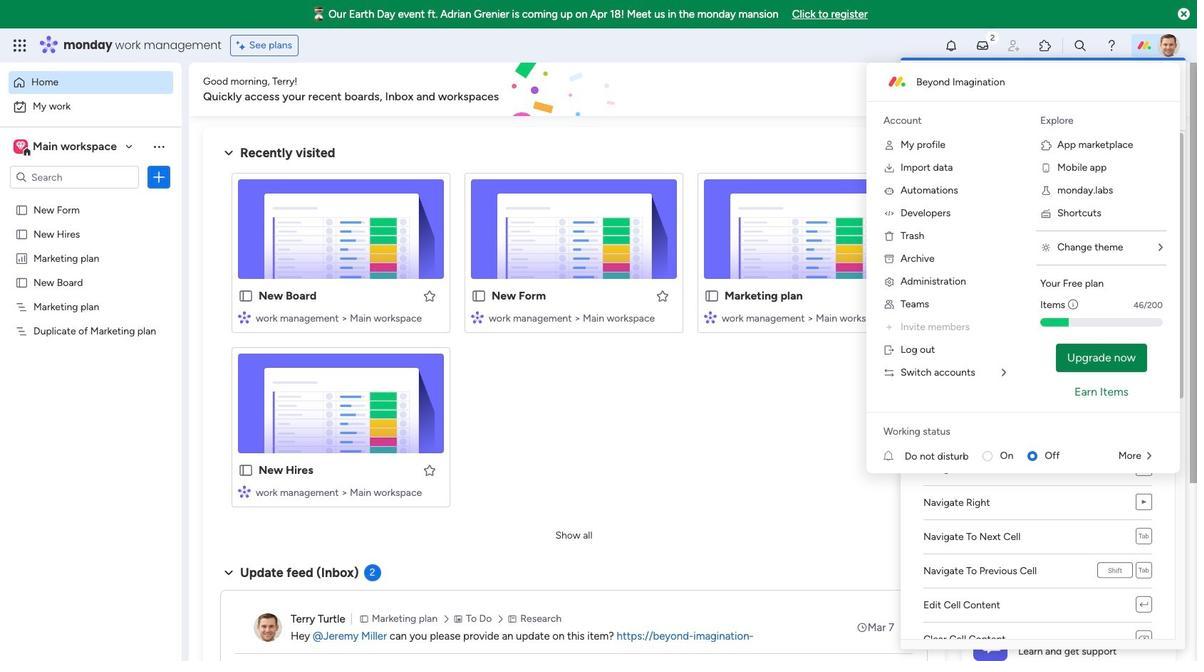 Task type: locate. For each thing, give the bounding box(es) containing it.
templates image image
[[975, 315, 1163, 413]]

2 image
[[986, 29, 999, 45]]

invite members image
[[884, 322, 895, 333]]

public board image
[[15, 227, 29, 241], [704, 289, 720, 304]]

search everything image
[[1073, 38, 1087, 53]]

notifications image
[[944, 38, 958, 53]]

v2 shortcuts esc image down v2 shortcuts esc icon
[[1136, 290, 1152, 306]]

0 vertical spatial v2 shortcuts esc image
[[1136, 222, 1152, 238]]

v2 shortcuts dot image
[[1136, 324, 1152, 341]]

close update feed (inbox) image
[[220, 565, 237, 582]]

public board image
[[15, 203, 29, 217], [15, 276, 29, 289], [238, 289, 254, 304], [471, 289, 487, 304], [238, 463, 254, 479]]

v2 shortcuts esc image
[[1136, 222, 1152, 238], [1136, 290, 1152, 306]]

v2 shortcuts backspace image
[[1136, 632, 1152, 648]]

0 vertical spatial add to favorites image
[[656, 289, 670, 303]]

add to favorites image
[[656, 289, 670, 303], [423, 464, 437, 478]]

import data image
[[884, 162, 895, 174]]

menu item
[[884, 319, 1006, 336]]

shortcuts image
[[1040, 208, 1052, 219]]

2 vertical spatial option
[[0, 197, 182, 200]]

1 vertical spatial terry turtle image
[[254, 614, 282, 643]]

0 horizontal spatial add to favorites image
[[423, 464, 437, 478]]

workspace options image
[[152, 139, 166, 154]]

remove from favorites image
[[889, 289, 903, 303]]

add to favorites image
[[423, 289, 437, 303]]

workspace image
[[16, 139, 26, 155]]

options image
[[152, 170, 166, 185]]

0 vertical spatial public board image
[[15, 227, 29, 241]]

option
[[9, 71, 173, 94], [9, 95, 173, 118], [0, 197, 182, 200]]

Search in workspace field
[[30, 169, 119, 186]]

v2 shortcuts enter image
[[1136, 598, 1152, 614]]

update feed image
[[975, 38, 990, 53]]

list box
[[0, 195, 182, 535]]

v2 info image
[[1068, 298, 1078, 313]]

0 vertical spatial terry turtle image
[[1157, 34, 1180, 57]]

1 vertical spatial public board image
[[704, 289, 720, 304]]

1 horizontal spatial terry turtle image
[[1157, 34, 1180, 57]]

0 horizontal spatial public board image
[[15, 227, 29, 241]]

terry turtle image
[[1157, 34, 1180, 57], [254, 614, 282, 643]]

1 vertical spatial v2 shortcuts esc image
[[1136, 290, 1152, 306]]

log out image
[[884, 345, 895, 356]]

see plans image
[[236, 38, 249, 53]]

v2 shortcuts esc image
[[1136, 256, 1152, 272]]

v2 shortcuts esc image up v2 shortcuts esc icon
[[1136, 222, 1152, 238]]

monday.labs image
[[1040, 185, 1052, 197]]



Task type: vqa. For each thing, say whether or not it's contained in the screenshot.
second Table from right
no



Task type: describe. For each thing, give the bounding box(es) containing it.
v2 shortcuts right image
[[1136, 495, 1152, 512]]

2 v2 shortcuts esc image from the top
[[1136, 290, 1152, 306]]

developers image
[[884, 208, 895, 219]]

public dashboard image
[[15, 252, 29, 265]]

getting started element
[[962, 548, 1176, 605]]

v2 shortcuts tab image
[[1136, 529, 1152, 546]]

v2 shortcuts tab image
[[1136, 564, 1152, 580]]

2 element
[[364, 565, 381, 582]]

teams image
[[884, 299, 895, 311]]

0 vertical spatial option
[[9, 71, 173, 94]]

monday marketplace image
[[1038, 38, 1052, 53]]

workspace image
[[14, 139, 28, 155]]

automations image
[[884, 185, 895, 197]]

workspace selection element
[[14, 138, 119, 157]]

1 vertical spatial option
[[9, 95, 173, 118]]

v2 user feedback image
[[974, 81, 984, 97]]

1 vertical spatial add to favorites image
[[423, 464, 437, 478]]

help center element
[[962, 616, 1176, 662]]

dapulse x slim image
[[1169, 66, 1177, 80]]

quick search results list box
[[220, 162, 928, 525]]

trash image
[[884, 231, 895, 242]]

close recently visited image
[[220, 145, 237, 162]]

v2 shortcuts command image
[[1117, 324, 1133, 341]]

1 horizontal spatial public board image
[[704, 289, 720, 304]]

v2 surfce notifications image
[[884, 449, 905, 464]]

my profile image
[[884, 140, 895, 151]]

1 horizontal spatial add to favorites image
[[656, 289, 670, 303]]

archive image
[[884, 254, 895, 265]]

0 horizontal spatial terry turtle image
[[254, 614, 282, 643]]

help image
[[1104, 38, 1119, 53]]

mobile app image
[[1040, 162, 1052, 174]]

1 v2 shortcuts esc image from the top
[[1136, 222, 1152, 238]]

administration image
[[884, 276, 895, 288]]

v2 shortcuts left image
[[1136, 461, 1152, 477]]

select product image
[[13, 38, 27, 53]]



